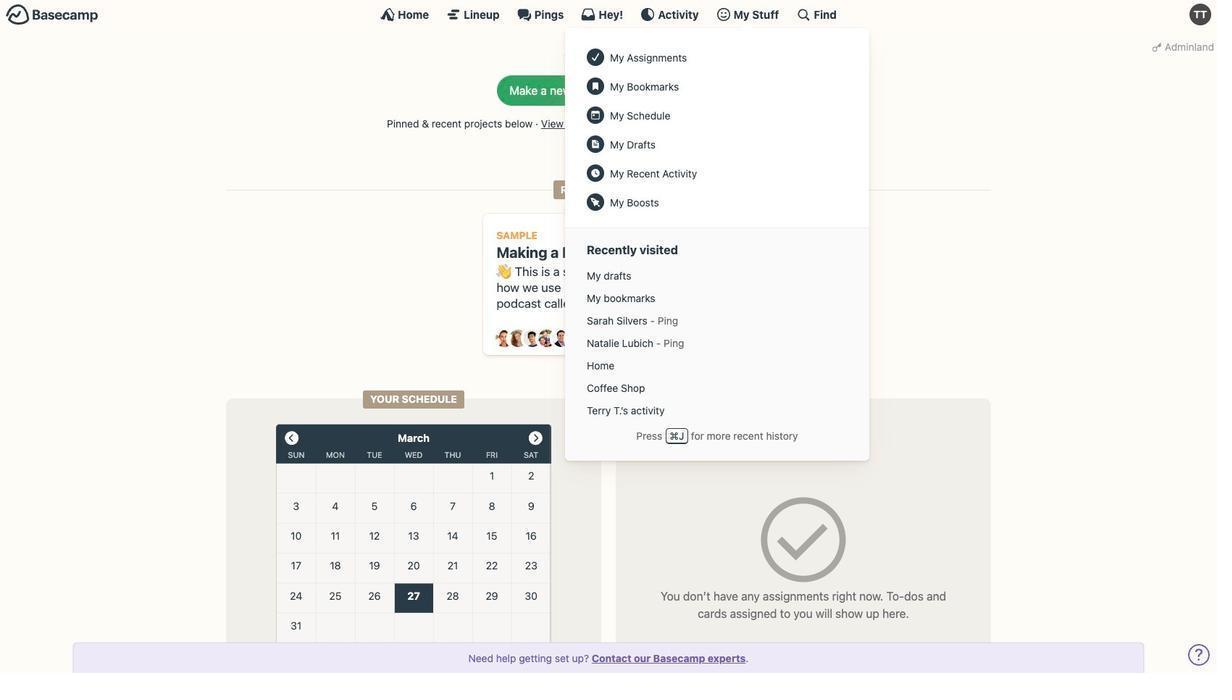 Task type: locate. For each thing, give the bounding box(es) containing it.
jennifer young image
[[538, 330, 556, 347]]

nicole katz image
[[567, 330, 584, 347]]

annie bryan image
[[495, 330, 513, 347]]

josh fiske image
[[553, 330, 570, 347]]



Task type: describe. For each thing, give the bounding box(es) containing it.
recently visited pages element
[[580, 265, 855, 422]]

my stuff element
[[580, 43, 855, 217]]

cheryl walters image
[[510, 330, 527, 347]]

victor cooper image
[[596, 330, 613, 347]]

keyboard shortcut: ⌘ + / image
[[797, 7, 811, 22]]

steve marsh image
[[581, 330, 599, 347]]

main element
[[0, 0, 1217, 461]]

switch accounts image
[[6, 4, 99, 26]]

terry turtle image
[[1190, 4, 1212, 25]]

jared davis image
[[524, 330, 541, 347]]



Task type: vqa. For each thing, say whether or not it's contained in the screenshot.
Keyboard shortcut: ⌘ + / image on the top right of the page
yes



